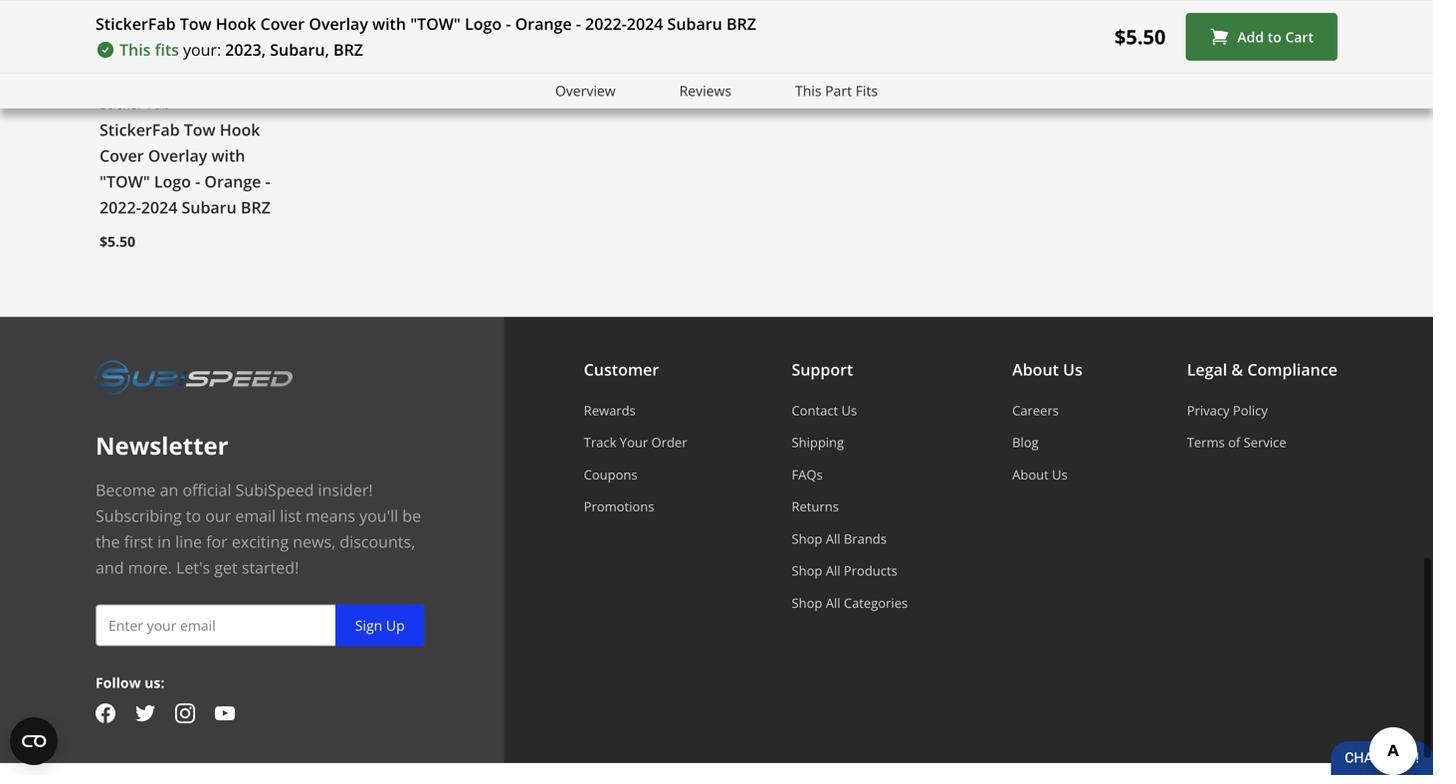 Task type: describe. For each thing, give the bounding box(es) containing it.
track
[[584, 434, 617, 452]]

0 vertical spatial hook
[[216, 13, 256, 34]]

blog link
[[1013, 434, 1083, 452]]

follow us:
[[96, 673, 165, 692]]

your
[[620, 434, 648, 452]]

shop for shop all categories
[[792, 594, 823, 612]]

blog
[[1013, 434, 1039, 452]]

1 horizontal spatial overlay
[[309, 13, 368, 34]]

started!
[[242, 557, 299, 578]]

shop for shop all brands
[[792, 530, 823, 548]]

all for brands
[[826, 530, 841, 548]]

2022- inside sticker fab stickerfab tow hook cover overlay with "tow" logo - orange - 2022-2024 subaru brz
[[100, 197, 141, 218]]

1 about from the top
[[1013, 359, 1059, 380]]

shop all products link
[[792, 562, 908, 580]]

products
[[844, 562, 898, 580]]

track your order link
[[584, 434, 688, 452]]

0 vertical spatial stickerfab
[[96, 13, 176, 34]]

shipping link
[[792, 434, 908, 452]]

terms of service
[[1188, 434, 1287, 452]]

support
[[792, 359, 854, 380]]

contact us
[[792, 402, 858, 420]]

1 horizontal spatial with
[[372, 13, 406, 34]]

this part fits
[[796, 81, 878, 100]]

fab
[[147, 94, 170, 113]]

open widget image
[[10, 718, 58, 766]]

let's
[[176, 557, 210, 578]]

hook inside sticker fab stickerfab tow hook cover overlay with "tow" logo - orange - 2022-2024 subaru brz
[[220, 119, 260, 141]]

1 horizontal spatial cover
[[260, 13, 305, 34]]

2 about from the top
[[1013, 466, 1049, 484]]

careers
[[1013, 402, 1059, 420]]

legal & compliance
[[1188, 359, 1338, 380]]

coupons link
[[584, 466, 688, 484]]

for
[[206, 531, 228, 552]]

to inside become an official subispeed insider! subscribing to our email list means you'll be the first in line for exciting news, discounts, and more. let's get started!
[[186, 505, 201, 527]]

2023,
[[225, 39, 266, 60]]

us for about us link
[[1053, 466, 1068, 484]]

coupons
[[584, 466, 638, 484]]

us for the contact us link
[[842, 402, 858, 420]]

2024 inside sticker fab stickerfab tow hook cover overlay with "tow" logo - orange - 2022-2024 subaru brz
[[141, 197, 178, 218]]

rewards link
[[584, 402, 688, 420]]

"tow" inside sticker fab stickerfab tow hook cover overlay with "tow" logo - orange - 2022-2024 subaru brz
[[100, 171, 150, 192]]

follow
[[96, 673, 141, 692]]

official
[[183, 479, 231, 501]]

contact
[[792, 402, 839, 420]]

an
[[160, 479, 178, 501]]

1 vertical spatial brz
[[334, 39, 363, 60]]

0 vertical spatial subaru
[[668, 13, 723, 34]]

orange inside sticker fab stickerfab tow hook cover overlay with "tow" logo - orange - 2022-2024 subaru brz
[[205, 171, 261, 192]]

part
[[826, 81, 852, 100]]

customer
[[584, 359, 659, 380]]

news,
[[293, 531, 336, 552]]

categories
[[844, 594, 908, 612]]

&
[[1232, 359, 1244, 380]]

insider!
[[318, 479, 373, 501]]

contact us link
[[792, 402, 908, 420]]

shipping
[[792, 434, 844, 452]]

line
[[175, 531, 202, 552]]

subispeed logo image
[[96, 357, 292, 399]]

your:
[[183, 39, 221, 60]]

to inside button
[[1268, 27, 1282, 46]]

cart
[[1286, 27, 1314, 46]]

means
[[306, 505, 355, 527]]

fits
[[856, 81, 878, 100]]

privacy policy link
[[1188, 402, 1338, 420]]

get
[[214, 557, 238, 578]]

privacy
[[1188, 402, 1230, 420]]

this fits your: 2023, subaru, brz
[[119, 39, 363, 60]]

up
[[386, 616, 405, 635]]

0 vertical spatial brz
[[727, 13, 757, 34]]

service
[[1244, 434, 1287, 452]]

newsletter
[[96, 430, 229, 462]]

careers link
[[1013, 402, 1083, 420]]

overview link
[[555, 80, 616, 102]]

1 horizontal spatial "tow"
[[410, 13, 461, 34]]

returns
[[792, 498, 839, 516]]

order
[[652, 434, 688, 452]]

overlay inside sticker fab stickerfab tow hook cover overlay with "tow" logo - orange - 2022-2024 subaru brz
[[148, 145, 207, 166]]

all for products
[[826, 562, 841, 580]]

with inside sticker fab stickerfab tow hook cover overlay with "tow" logo - orange - 2022-2024 subaru brz
[[212, 145, 245, 166]]

compliance
[[1248, 359, 1338, 380]]

rewards
[[584, 402, 636, 420]]

our
[[205, 505, 231, 527]]

this part fits link
[[796, 80, 878, 102]]

exciting
[[232, 531, 289, 552]]

stickerfab tow hook cover overlay with "tow" logo - orange - 2022-2024 subaru brz
[[96, 13, 757, 34]]

terms
[[1188, 434, 1225, 452]]

promotions
[[584, 498, 655, 516]]

shop all categories link
[[792, 594, 908, 612]]

become an official subispeed insider! subscribing to our email list means you'll be the first in line for exciting news, discounts, and more. let's get started!
[[96, 479, 421, 578]]

0 vertical spatial 2022-
[[586, 13, 627, 34]]

policy
[[1234, 402, 1268, 420]]



Task type: locate. For each thing, give the bounding box(es) containing it.
1 horizontal spatial subaru
[[668, 13, 723, 34]]

this for this fits your: 2023, subaru, brz
[[119, 39, 151, 60]]

about up careers
[[1013, 359, 1059, 380]]

1 vertical spatial 2024
[[141, 197, 178, 218]]

discounts,
[[340, 531, 415, 552]]

1 vertical spatial about us
[[1013, 466, 1068, 484]]

to right add
[[1268, 27, 1282, 46]]

be
[[403, 505, 421, 527]]

about us
[[1013, 359, 1083, 380], [1013, 466, 1068, 484]]

overlay
[[309, 13, 368, 34], [148, 145, 207, 166]]

2 about us from the top
[[1013, 466, 1068, 484]]

1 vertical spatial subaru
[[182, 197, 237, 218]]

1 vertical spatial orange
[[205, 171, 261, 192]]

hook up this fits your: 2023, subaru, brz
[[216, 13, 256, 34]]

faqs
[[792, 466, 823, 484]]

1 horizontal spatial brz
[[334, 39, 363, 60]]

all down shop all products
[[826, 594, 841, 612]]

list
[[280, 505, 301, 527]]

legal
[[1188, 359, 1228, 380]]

2 all from the top
[[826, 562, 841, 580]]

2 vertical spatial us
[[1053, 466, 1068, 484]]

2024
[[627, 13, 664, 34], [141, 197, 178, 218]]

youtube logo image
[[215, 704, 235, 724]]

0 vertical spatial shop
[[792, 530, 823, 548]]

1 vertical spatial 2022-
[[100, 197, 141, 218]]

0 horizontal spatial to
[[186, 505, 201, 527]]

0 vertical spatial "tow"
[[410, 13, 461, 34]]

us down blog link
[[1053, 466, 1068, 484]]

0 vertical spatial to
[[1268, 27, 1282, 46]]

shop all categories
[[792, 594, 908, 612]]

cover inside sticker fab stickerfab tow hook cover overlay with "tow" logo - orange - 2022-2024 subaru brz
[[100, 145, 144, 166]]

sticker
[[100, 94, 143, 113]]

terms of service link
[[1188, 434, 1338, 452]]

tow inside sticker fab stickerfab tow hook cover overlay with "tow" logo - orange - 2022-2024 subaru brz
[[184, 119, 216, 141]]

hook down this fits your: 2023, subaru, brz
[[220, 119, 260, 141]]

shop down shop all brands
[[792, 562, 823, 580]]

to
[[1268, 27, 1282, 46], [186, 505, 201, 527]]

1 vertical spatial logo
[[154, 171, 191, 192]]

1 horizontal spatial to
[[1268, 27, 1282, 46]]

sign up button
[[335, 605, 425, 647]]

3 all from the top
[[826, 594, 841, 612]]

2 vertical spatial shop
[[792, 594, 823, 612]]

0 vertical spatial about us
[[1013, 359, 1083, 380]]

shop all brands link
[[792, 530, 908, 548]]

subispeed
[[236, 479, 314, 501]]

0 horizontal spatial overlay
[[148, 145, 207, 166]]

0 horizontal spatial $5.50
[[100, 232, 135, 251]]

in
[[157, 531, 171, 552]]

stickerfab down sticker
[[100, 119, 180, 141]]

2 vertical spatial brz
[[241, 197, 271, 218]]

shop for shop all products
[[792, 562, 823, 580]]

logo inside sticker fab stickerfab tow hook cover overlay with "tow" logo - orange - 2022-2024 subaru brz
[[154, 171, 191, 192]]

1 vertical spatial us
[[842, 402, 858, 420]]

all down shop all brands
[[826, 562, 841, 580]]

about us up careers link
[[1013, 359, 1083, 380]]

1 vertical spatial to
[[186, 505, 201, 527]]

0 horizontal spatial 2024
[[141, 197, 178, 218]]

2 horizontal spatial brz
[[727, 13, 757, 34]]

reviews link
[[680, 80, 732, 102]]

email
[[235, 505, 276, 527]]

1 vertical spatial stickerfab
[[100, 119, 180, 141]]

0 vertical spatial tow
[[180, 13, 212, 34]]

sign up
[[355, 616, 405, 635]]

stickerfab up fits
[[96, 13, 176, 34]]

1 about us from the top
[[1013, 359, 1083, 380]]

add to cart
[[1238, 27, 1314, 46]]

become
[[96, 479, 156, 501]]

and
[[96, 557, 124, 578]]

1 horizontal spatial this
[[796, 81, 822, 100]]

1 vertical spatial all
[[826, 562, 841, 580]]

0 horizontal spatial with
[[212, 145, 245, 166]]

reviews
[[680, 81, 732, 100]]

subaru inside sticker fab stickerfab tow hook cover overlay with "tow" logo - orange - 2022-2024 subaru brz
[[182, 197, 237, 218]]

0 horizontal spatial brz
[[241, 197, 271, 218]]

sign
[[355, 616, 383, 635]]

0 vertical spatial logo
[[465, 13, 502, 34]]

0 vertical spatial with
[[372, 13, 406, 34]]

0 horizontal spatial orange
[[205, 171, 261, 192]]

shop down shop all products
[[792, 594, 823, 612]]

track your order
[[584, 434, 688, 452]]

about us link
[[1013, 466, 1083, 484]]

2 vertical spatial all
[[826, 594, 841, 612]]

0 horizontal spatial this
[[119, 39, 151, 60]]

this left fits
[[119, 39, 151, 60]]

subscribing
[[96, 505, 182, 527]]

0 vertical spatial this
[[119, 39, 151, 60]]

brz inside sticker fab stickerfab tow hook cover overlay with "tow" logo - orange - 2022-2024 subaru brz
[[241, 197, 271, 218]]

this
[[119, 39, 151, 60], [796, 81, 822, 100]]

1 vertical spatial tow
[[184, 119, 216, 141]]

returns link
[[792, 498, 908, 516]]

privacy policy
[[1188, 402, 1268, 420]]

1 shop from the top
[[792, 530, 823, 548]]

this left the part
[[796, 81, 822, 100]]

twitter logo image
[[135, 704, 155, 724]]

0 horizontal spatial cover
[[100, 145, 144, 166]]

cover
[[260, 13, 305, 34], [100, 145, 144, 166]]

add
[[1238, 27, 1265, 46]]

-
[[506, 13, 511, 34], [576, 13, 581, 34], [195, 171, 200, 192], [265, 171, 271, 192]]

1 vertical spatial $5.50
[[100, 232, 135, 251]]

this for this part fits
[[796, 81, 822, 100]]

0 vertical spatial cover
[[260, 13, 305, 34]]

1 vertical spatial "tow"
[[100, 171, 150, 192]]

overlay up subaru,
[[309, 13, 368, 34]]

tow down your:
[[184, 119, 216, 141]]

0 vertical spatial 2024
[[627, 13, 664, 34]]

of
[[1229, 434, 1241, 452]]

all for categories
[[826, 594, 841, 612]]

shop down "returns"
[[792, 530, 823, 548]]

tow up your:
[[180, 13, 212, 34]]

shop
[[792, 530, 823, 548], [792, 562, 823, 580], [792, 594, 823, 612]]

0 horizontal spatial logo
[[154, 171, 191, 192]]

first
[[124, 531, 153, 552]]

1 vertical spatial cover
[[100, 145, 144, 166]]

this inside this part fits link
[[796, 81, 822, 100]]

overlay down fab
[[148, 145, 207, 166]]

0 horizontal spatial subaru
[[182, 197, 237, 218]]

1 vertical spatial this
[[796, 81, 822, 100]]

0 vertical spatial about
[[1013, 359, 1059, 380]]

1 vertical spatial about
[[1013, 466, 1049, 484]]

you'll
[[360, 505, 398, 527]]

cover up subaru,
[[260, 13, 305, 34]]

about down blog
[[1013, 466, 1049, 484]]

hook
[[216, 13, 256, 34], [220, 119, 260, 141]]

$5.50
[[1115, 23, 1166, 50], [100, 232, 135, 251]]

shop all products
[[792, 562, 898, 580]]

3 shop from the top
[[792, 594, 823, 612]]

the
[[96, 531, 120, 552]]

2 shop from the top
[[792, 562, 823, 580]]

promotions link
[[584, 498, 688, 516]]

faqs link
[[792, 466, 908, 484]]

0 vertical spatial $5.50
[[1115, 23, 1166, 50]]

0 horizontal spatial 2022-
[[100, 197, 141, 218]]

0 vertical spatial overlay
[[309, 13, 368, 34]]

Enter your email text field
[[96, 605, 425, 647]]

1 horizontal spatial logo
[[465, 13, 502, 34]]

instagram logo image
[[175, 704, 195, 724]]

1 all from the top
[[826, 530, 841, 548]]

facebook logo image
[[96, 704, 116, 724]]

us:
[[145, 673, 165, 692]]

1 vertical spatial shop
[[792, 562, 823, 580]]

about us down blog link
[[1013, 466, 1068, 484]]

tow
[[180, 13, 212, 34], [184, 119, 216, 141]]

overview
[[555, 81, 616, 100]]

to left our
[[186, 505, 201, 527]]

1 vertical spatial with
[[212, 145, 245, 166]]

1 vertical spatial overlay
[[148, 145, 207, 166]]

"tow"
[[410, 13, 461, 34], [100, 171, 150, 192]]

logo
[[465, 13, 502, 34], [154, 171, 191, 192]]

0 horizontal spatial "tow"
[[100, 171, 150, 192]]

stickerfab inside sticker fab stickerfab tow hook cover overlay with "tow" logo - orange - 2022-2024 subaru brz
[[100, 119, 180, 141]]

us up shipping link
[[842, 402, 858, 420]]

brands
[[844, 530, 887, 548]]

add to cart button
[[1186, 13, 1338, 61]]

1 horizontal spatial 2022-
[[586, 13, 627, 34]]

orange
[[515, 13, 572, 34], [205, 171, 261, 192]]

1 horizontal spatial $5.50
[[1115, 23, 1166, 50]]

0 vertical spatial orange
[[515, 13, 572, 34]]

0 vertical spatial us
[[1064, 359, 1083, 380]]

1 horizontal spatial 2024
[[627, 13, 664, 34]]

subaru
[[668, 13, 723, 34], [182, 197, 237, 218]]

cover down sticker
[[100, 145, 144, 166]]

1 vertical spatial hook
[[220, 119, 260, 141]]

all left brands
[[826, 530, 841, 548]]

us up careers link
[[1064, 359, 1083, 380]]

shop all brands
[[792, 530, 887, 548]]

subaru,
[[270, 39, 329, 60]]

0 vertical spatial all
[[826, 530, 841, 548]]

fits
[[155, 39, 179, 60]]

1 horizontal spatial orange
[[515, 13, 572, 34]]

sticker fab stickerfab tow hook cover overlay with "tow" logo - orange - 2022-2024 subaru brz
[[100, 94, 271, 218]]



Task type: vqa. For each thing, say whether or not it's contained in the screenshot.
top Hook
yes



